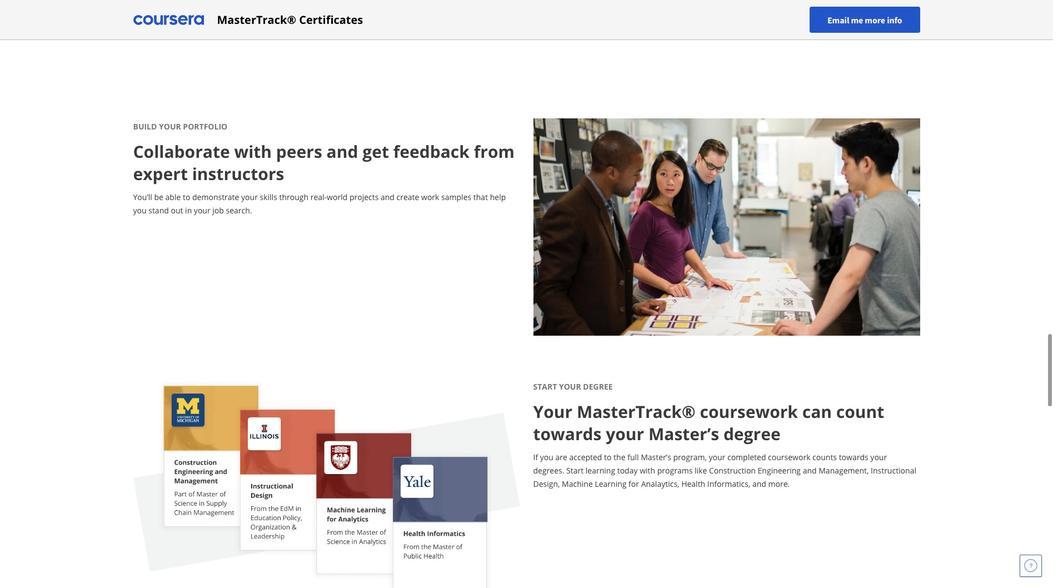 Task type: describe. For each thing, give the bounding box(es) containing it.
degree
[[724, 422, 781, 445]]

you inside "you'll be able to demonstrate your skills through real-world projects and create work samples that help you stand out in your job search."
[[133, 205, 147, 216]]

degree
[[583, 381, 613, 392]]

your for collaborate
[[159, 121, 181, 132]]

help center image
[[1024, 559, 1038, 572]]

more
[[865, 14, 885, 25]]

your inside your mastertrack® coursework can count towards your master's degree
[[533, 400, 573, 423]]

are
[[556, 452, 567, 462]]

and down the 'counts'
[[803, 465, 817, 476]]

completed
[[727, 452, 766, 462]]

out
[[171, 205, 183, 216]]

work
[[421, 192, 439, 202]]

your right in
[[194, 205, 210, 216]]

search.
[[226, 205, 252, 216]]

your for your
[[559, 381, 581, 392]]

towards inside your mastertrack® coursework can count towards your master's degree
[[533, 422, 602, 445]]

coursework inside your mastertrack® coursework can count towards your master's degree
[[700, 400, 798, 423]]

design,
[[533, 479, 560, 489]]

health
[[681, 479, 705, 489]]

mastertrack® inside your mastertrack® coursework can count towards your master's degree
[[577, 400, 696, 423]]

degrees.
[[533, 465, 564, 476]]

coursera image
[[133, 11, 204, 29]]

your mastertrack® coursework can count towards your master's degree
[[533, 400, 884, 445]]

feedback
[[393, 140, 470, 163]]

today
[[617, 465, 638, 476]]

and inside "you'll be able to demonstrate your skills through real-world projects and create work samples that help you stand out in your job search."
[[381, 192, 395, 202]]

email
[[828, 14, 849, 25]]

accepted
[[569, 452, 602, 462]]

collaborate with peers and get feedback from expert instructors
[[133, 140, 515, 185]]

more.
[[768, 479, 790, 489]]

full
[[628, 452, 639, 462]]

construction
[[709, 465, 756, 476]]

your up construction
[[709, 452, 725, 462]]

info
[[887, 14, 902, 25]]

can
[[802, 400, 832, 423]]

if
[[533, 452, 538, 462]]

help
[[490, 192, 506, 202]]

learning
[[595, 479, 627, 489]]

real-
[[310, 192, 327, 202]]

from
[[474, 140, 515, 163]]

create
[[397, 192, 419, 202]]

and inside collaborate with peers and get feedback from expert instructors
[[327, 140, 358, 163]]

0 vertical spatial start
[[533, 381, 557, 392]]

like
[[695, 465, 707, 476]]

build
[[133, 121, 157, 132]]

expert
[[133, 162, 188, 185]]

email me more info
[[828, 14, 902, 25]]

informatics,
[[707, 479, 750, 489]]

get
[[362, 140, 389, 163]]

collaborate
[[133, 140, 230, 163]]

that
[[473, 192, 488, 202]]

stand
[[149, 205, 169, 216]]

the
[[614, 452, 626, 462]]



Task type: locate. For each thing, give the bounding box(es) containing it.
your up search.
[[241, 192, 258, 202]]

world
[[327, 192, 348, 202]]

counts
[[813, 452, 837, 462]]

1 horizontal spatial towards
[[839, 452, 869, 462]]

1 vertical spatial towards
[[839, 452, 869, 462]]

0 vertical spatial master's
[[649, 422, 719, 445]]

master's inside if you are accepted to the full master's program, your completed coursework counts towards your degrees. start learning today with programs like construction engineering and management, instructional design, machine learning for analaytics, health informatics, and more.
[[641, 452, 671, 462]]

0 vertical spatial you
[[133, 205, 147, 216]]

your inside your mastertrack® coursework can count towards your master's degree
[[606, 422, 644, 445]]

engineering
[[758, 465, 801, 476]]

with up analaytics,
[[640, 465, 655, 476]]

0 horizontal spatial with
[[234, 140, 272, 163]]

1 vertical spatial to
[[604, 452, 612, 462]]

you
[[133, 205, 147, 216], [540, 452, 553, 462]]

0 horizontal spatial mastertrack®
[[217, 12, 296, 27]]

machine
[[562, 479, 593, 489]]

samples
[[441, 192, 471, 202]]

master's
[[649, 422, 719, 445], [641, 452, 671, 462]]

master's up program,
[[649, 422, 719, 445]]

instructional
[[871, 465, 916, 476]]

master's for program,
[[641, 452, 671, 462]]

0 vertical spatial to
[[183, 192, 190, 202]]

coursework up engineering at right
[[768, 452, 811, 462]]

your
[[159, 121, 181, 132], [559, 381, 581, 392], [533, 400, 573, 423]]

with
[[234, 140, 272, 163], [640, 465, 655, 476]]

master's inside your mastertrack® coursework can count towards your master's degree
[[649, 422, 719, 445]]

with left peers
[[234, 140, 272, 163]]

job
[[212, 205, 224, 216]]

0 vertical spatial mastertrack®
[[217, 12, 296, 27]]

your left degree
[[559, 381, 581, 392]]

mastertrack®
[[217, 12, 296, 27], [577, 400, 696, 423]]

your right build
[[159, 121, 181, 132]]

and left more.
[[752, 479, 766, 489]]

be
[[154, 192, 163, 202]]

to inside "you'll be able to demonstrate your skills through real-world projects and create work samples that help you stand out in your job search."
[[183, 192, 190, 202]]

master's for degree
[[649, 422, 719, 445]]

coursework
[[700, 400, 798, 423], [768, 452, 811, 462]]

management,
[[819, 465, 869, 476]]

your down "start your degree"
[[533, 400, 573, 423]]

1 vertical spatial your
[[559, 381, 581, 392]]

build your portfolio
[[133, 121, 227, 132]]

and left get
[[327, 140, 358, 163]]

1 vertical spatial coursework
[[768, 452, 811, 462]]

coursework inside if you are accepted to the full master's program, your completed coursework counts towards your degrees. start learning today with programs like construction engineering and management, instructional design, machine learning for analaytics, health informatics, and more.
[[768, 452, 811, 462]]

you'll be able to demonstrate your skills through real-world projects and create work samples that help you stand out in your job search.
[[133, 192, 506, 216]]

towards inside if you are accepted to the full master's program, your completed coursework counts towards your degrees. start learning today with programs like construction engineering and management, instructional design, machine learning for analaytics, health informatics, and more.
[[839, 452, 869, 462]]

and
[[327, 140, 358, 163], [381, 192, 395, 202], [803, 465, 817, 476], [752, 479, 766, 489]]

you right 'if'
[[540, 452, 553, 462]]

1 vertical spatial mastertrack®
[[577, 400, 696, 423]]

certificates
[[299, 12, 363, 27]]

if you are accepted to the full master's program, your completed coursework counts towards your degrees. start learning today with programs like construction engineering and management, instructional design, machine learning for analaytics, health informatics, and more.
[[533, 452, 916, 489]]

2 vertical spatial your
[[533, 400, 573, 423]]

towards up are
[[533, 422, 602, 445]]

able
[[165, 192, 181, 202]]

1 horizontal spatial start
[[566, 465, 584, 476]]

mastertrack® certificates
[[217, 12, 363, 27]]

programs
[[657, 465, 693, 476]]

portfolio
[[183, 121, 227, 132]]

master's right 'full'
[[641, 452, 671, 462]]

to left the
[[604, 452, 612, 462]]

you inside if you are accepted to the full master's program, your completed coursework counts towards your degrees. start learning today with programs like construction engineering and management, instructional design, machine learning for analaytics, health informatics, and more.
[[540, 452, 553, 462]]

count
[[836, 400, 884, 423]]

your up instructional
[[871, 452, 887, 462]]

and left create
[[381, 192, 395, 202]]

email me more info button
[[810, 7, 920, 33]]

your
[[241, 192, 258, 202], [194, 205, 210, 216], [606, 422, 644, 445], [709, 452, 725, 462], [871, 452, 887, 462]]

1 vertical spatial you
[[540, 452, 553, 462]]

towards
[[533, 422, 602, 445], [839, 452, 869, 462]]

1 horizontal spatial you
[[540, 452, 553, 462]]

analaytics,
[[641, 479, 679, 489]]

you'll
[[133, 192, 152, 202]]

for
[[629, 479, 639, 489]]

start left degree
[[533, 381, 557, 392]]

program,
[[673, 452, 707, 462]]

0 horizontal spatial start
[[533, 381, 557, 392]]

skills
[[260, 192, 277, 202]]

to right able
[[183, 192, 190, 202]]

in
[[185, 205, 192, 216]]

start
[[533, 381, 557, 392], [566, 465, 584, 476]]

start inside if you are accepted to the full master's program, your completed coursework counts towards your degrees. start learning today with programs like construction engineering and management, instructional design, machine learning for analaytics, health informatics, and more.
[[566, 465, 584, 476]]

0 vertical spatial your
[[159, 121, 181, 132]]

1 vertical spatial with
[[640, 465, 655, 476]]

through
[[279, 192, 308, 202]]

your up the
[[606, 422, 644, 445]]

1 horizontal spatial to
[[604, 452, 612, 462]]

towards up management,
[[839, 452, 869, 462]]

0 horizontal spatial towards
[[533, 422, 602, 445]]

start up machine
[[566, 465, 584, 476]]

projects
[[350, 192, 379, 202]]

demonstrate
[[192, 192, 239, 202]]

with inside if you are accepted to the full master's program, your completed coursework counts towards your degrees. start learning today with programs like construction engineering and management, instructional design, machine learning for analaytics, health informatics, and more.
[[640, 465, 655, 476]]

0 vertical spatial with
[[234, 140, 272, 163]]

learning
[[586, 465, 615, 476]]

0 horizontal spatial to
[[183, 192, 190, 202]]

0 vertical spatial coursework
[[700, 400, 798, 423]]

with inside collaborate with peers and get feedback from expert instructors
[[234, 140, 272, 163]]

0 vertical spatial towards
[[533, 422, 602, 445]]

to inside if you are accepted to the full master's program, your completed coursework counts towards your degrees. start learning today with programs like construction engineering and management, instructional design, machine learning for analaytics, health informatics, and more.
[[604, 452, 612, 462]]

you down you'll
[[133, 205, 147, 216]]

start your degree
[[533, 381, 613, 392]]

1 vertical spatial master's
[[641, 452, 671, 462]]

1 horizontal spatial mastertrack®
[[577, 400, 696, 423]]

coursework up completed on the bottom
[[700, 400, 798, 423]]

0 horizontal spatial you
[[133, 205, 147, 216]]

1 vertical spatial start
[[566, 465, 584, 476]]

to
[[183, 192, 190, 202], [604, 452, 612, 462]]

me
[[851, 14, 863, 25]]

1 horizontal spatial with
[[640, 465, 655, 476]]

instructors
[[192, 162, 284, 185]]

peers
[[276, 140, 322, 163]]



Task type: vqa. For each thing, say whether or not it's contained in the screenshot.
"LEARNERS" related to Robyn Turner
no



